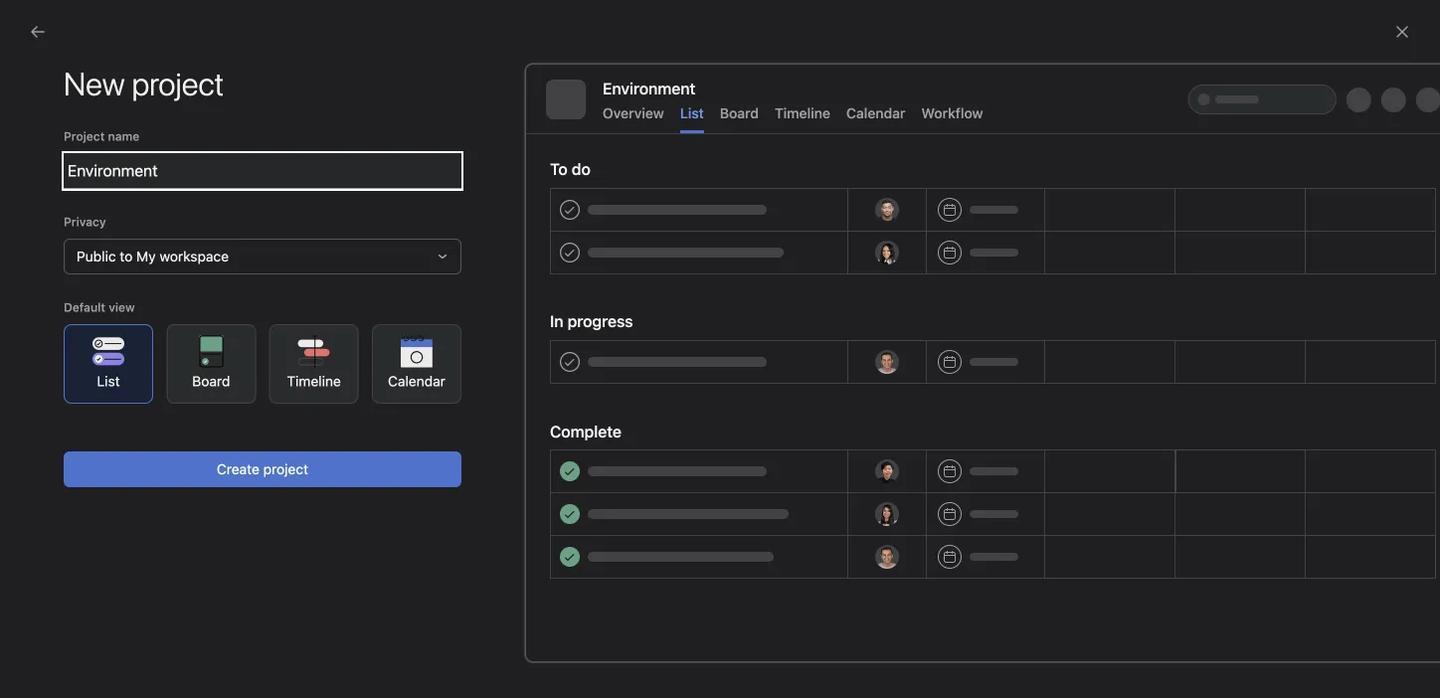 Task type: describe. For each thing, give the bounding box(es) containing it.
collect
[[1004, 353, 1049, 369]]

0 vertical spatial board
[[720, 105, 759, 121]]

my for my first portfolio
[[52, 392, 71, 408]]

collect information from your teammates using forms in projects. any form associated with a project on this team will appear here.
[[1004, 353, 1271, 435]]

inbox
[[52, 132, 87, 148]]

to
[[120, 248, 133, 265]]

portfolios link
[[12, 249, 227, 281]]

any
[[1158, 375, 1183, 391]]

this team hasn't created any goals yet
[[1004, 649, 1251, 666]]

my workspace link
[[12, 488, 227, 519]]

hide sidebar image
[[26, 16, 42, 32]]

overview
[[603, 105, 664, 121]]

insights button
[[0, 189, 76, 209]]

invite
[[1377, 78, 1408, 92]]

my for my workspace
[[52, 495, 71, 511]]

from
[[1130, 353, 1159, 369]]

cross-functional project plan link
[[12, 352, 239, 384]]

1 vertical spatial bo
[[917, 444, 932, 458]]

to do
[[550, 160, 591, 179]]

any
[[1167, 649, 1189, 666]]

hasn't
[[1071, 649, 1110, 666]]

my first portfolio
[[52, 392, 158, 408]]

template
[[495, 601, 554, 618]]

1 vertical spatial functional
[[507, 441, 573, 457]]

your
[[1163, 353, 1192, 369]]

explore
[[463, 662, 511, 678]]

cross-functional project plan inside projects element
[[52, 360, 239, 376]]

my tasks
[[52, 100, 109, 116]]

1 vertical spatial board
[[192, 373, 230, 390]]

public to my workspace
[[77, 248, 229, 265]]

new for new project
[[463, 382, 491, 399]]

projects element
[[0, 316, 239, 452]]

1 vertical spatial calendar
[[388, 373, 446, 390]]

1 horizontal spatial projects
[[391, 314, 464, 338]]

explore all templates
[[463, 662, 596, 678]]

feedback
[[902, 533, 954, 547]]

project inside collect information from your teammates using forms in projects. any form associated with a project on this team will appear here.
[[1119, 396, 1164, 413]]

1 horizontal spatial cross-functional project plan
[[463, 441, 655, 457]]

new project
[[64, 65, 224, 102]]

goals
[[1193, 649, 1228, 666]]

1 vertical spatial cross-
[[463, 441, 507, 457]]

teams element
[[0, 452, 239, 523]]

1 vertical spatial plan
[[627, 441, 655, 457]]

my for my tasks
[[52, 100, 71, 116]]

portfolio
[[104, 392, 158, 408]]

templates
[[532, 662, 596, 678]]

new template
[[463, 601, 554, 618]]

on
[[1168, 396, 1184, 413]]

0 vertical spatial calendar
[[847, 105, 906, 121]]

new send feedback
[[837, 533, 954, 547]]

my tasks link
[[12, 93, 227, 124]]

first
[[75, 392, 100, 408]]

1 horizontal spatial bo
[[1323, 78, 1338, 92]]

my inside popup button
[[136, 248, 156, 265]]

Project name text field
[[64, 153, 462, 189]]

tasks
[[75, 100, 109, 116]]

project name
[[64, 129, 140, 143]]

members (1)
[[391, 163, 504, 187]]

a
[[1108, 396, 1115, 413]]

insights element
[[0, 181, 239, 316]]

this
[[1004, 649, 1031, 666]]

using
[[1004, 375, 1039, 391]]

list image
[[411, 439, 435, 463]]

close image
[[1395, 24, 1411, 40]]

yet
[[1231, 649, 1251, 666]]

privacy
[[64, 215, 106, 229]]



Task type: vqa. For each thing, say whether or not it's contained in the screenshot.
Overview
yes



Task type: locate. For each thing, give the bounding box(es) containing it.
new for new template
[[463, 601, 491, 618]]

workflow
[[922, 105, 984, 121]]

cross-functional project plan
[[52, 360, 239, 376], [463, 441, 655, 457]]

0 vertical spatial list
[[680, 105, 704, 121]]

0 horizontal spatial list
[[97, 373, 120, 390]]

team
[[1215, 396, 1247, 413], [1035, 649, 1067, 666]]

1 horizontal spatial list
[[680, 105, 704, 121]]

list up my first portfolio at the left bottom
[[97, 373, 120, 390]]

home
[[52, 68, 90, 85]]

projects inside dropdown button
[[24, 326, 78, 342]]

my inside "teams" element
[[52, 495, 71, 511]]

0 horizontal spatial plan
[[211, 360, 239, 376]]

cross- down new project
[[463, 441, 507, 457]]

projects button
[[0, 324, 78, 344]]

reporting link
[[12, 217, 227, 249]]

project inside cross-functional project plan link
[[162, 360, 208, 376]]

functional down new project
[[507, 441, 573, 457]]

cross-functional project plan up portfolio
[[52, 360, 239, 376]]

1 horizontal spatial calendar
[[847, 105, 906, 121]]

0 vertical spatial team
[[1215, 396, 1247, 413]]

1 vertical spatial team
[[1035, 649, 1067, 666]]

workspace
[[160, 248, 229, 265], [75, 495, 144, 511]]

calendar
[[847, 105, 906, 121], [388, 373, 446, 390]]

forms
[[1042, 375, 1079, 391]]

functional inside cross-functional project plan link
[[95, 360, 159, 376]]

go back image
[[30, 24, 46, 40]]

team left will
[[1215, 396, 1247, 413]]

project inside create project button
[[263, 461, 309, 478]]

form
[[1186, 375, 1216, 391]]

0 vertical spatial cross-
[[52, 360, 95, 376]]

list down environment
[[680, 105, 704, 121]]

send
[[870, 533, 899, 547]]

1 horizontal spatial team
[[1215, 396, 1247, 413]]

with
[[1077, 396, 1104, 413]]

0 vertical spatial plan
[[211, 360, 239, 376]]

2 vertical spatial new
[[463, 601, 491, 618]]

reporting
[[52, 224, 115, 241]]

0 vertical spatial bo
[[1323, 78, 1338, 92]]

insights
[[24, 191, 76, 207]]

default
[[64, 300, 105, 314]]

list
[[680, 105, 704, 121], [97, 373, 120, 390]]

my
[[52, 100, 71, 116], [136, 248, 156, 265], [52, 392, 71, 408], [52, 495, 71, 511]]

1 horizontal spatial workspace
[[160, 248, 229, 265]]

environment
[[603, 79, 696, 98]]

0 horizontal spatial bo
[[917, 444, 932, 458]]

cross- up first
[[52, 360, 95, 376]]

0 vertical spatial new
[[463, 382, 491, 399]]

0 horizontal spatial timeline
[[287, 373, 341, 390]]

invite button
[[1353, 71, 1417, 99]]

will
[[1251, 396, 1271, 413]]

1 vertical spatial cross-functional project plan
[[463, 441, 655, 457]]

information
[[1053, 353, 1126, 369]]

0 vertical spatial functional
[[95, 360, 159, 376]]

projects
[[391, 314, 464, 338], [24, 326, 78, 342]]

cross-functional project plan down new project
[[463, 441, 655, 457]]

cross- inside cross-functional project plan link
[[52, 360, 95, 376]]

board
[[720, 105, 759, 121], [192, 373, 230, 390]]

my inside projects element
[[52, 392, 71, 408]]

public to my workspace button
[[64, 239, 462, 275]]

this
[[1188, 396, 1211, 413]]

0 horizontal spatial cross-
[[52, 360, 95, 376]]

1 horizontal spatial board
[[720, 105, 759, 121]]

project
[[162, 360, 208, 376], [495, 382, 540, 399], [1119, 396, 1164, 413], [576, 441, 623, 457], [263, 461, 309, 478]]

create project button
[[64, 452, 462, 488]]

bo up feedback
[[917, 444, 932, 458]]

0 horizontal spatial team
[[1035, 649, 1067, 666]]

my first portfolio link
[[12, 384, 227, 416]]

new project
[[463, 382, 540, 399]]

public
[[77, 248, 116, 265]]

view
[[109, 300, 135, 314]]

0 horizontal spatial cross-functional project plan
[[52, 360, 239, 376]]

associated
[[1004, 396, 1073, 413]]

1 vertical spatial list
[[97, 373, 120, 390]]

list box
[[486, 8, 963, 40]]

here.
[[1052, 418, 1085, 435]]

global element
[[0, 49, 239, 168]]

projects up new project
[[391, 314, 464, 338]]

team inside collect information from your teammates using forms in projects. any form associated with a project on this team will appear here.
[[1215, 396, 1247, 413]]

1 vertical spatial new
[[837, 533, 862, 547]]

new
[[463, 382, 491, 399], [837, 533, 862, 547], [463, 601, 491, 618]]

workspace inside popup button
[[160, 248, 229, 265]]

home link
[[12, 61, 227, 93]]

0 vertical spatial timeline
[[775, 105, 831, 121]]

bo left invite button
[[1323, 78, 1338, 92]]

plan inside projects element
[[211, 360, 239, 376]]

create project
[[217, 461, 309, 478]]

workspace inside "teams" element
[[75, 495, 144, 511]]

projects.
[[1098, 375, 1154, 391]]

functional up portfolio
[[95, 360, 159, 376]]

all
[[514, 662, 529, 678]]

my inside "global" element
[[52, 100, 71, 116]]

timeline
[[775, 105, 831, 121], [287, 373, 341, 390]]

created
[[1114, 649, 1163, 666]]

1 horizontal spatial functional
[[507, 441, 573, 457]]

team right this
[[1035, 649, 1067, 666]]

1 vertical spatial workspace
[[75, 495, 144, 511]]

appear
[[1004, 418, 1049, 435]]

in
[[1083, 375, 1095, 391]]

plan
[[211, 360, 239, 376], [627, 441, 655, 457]]

complete
[[550, 422, 622, 441]]

1 vertical spatial timeline
[[287, 373, 341, 390]]

0 horizontal spatial workspace
[[75, 495, 144, 511]]

0 horizontal spatial functional
[[95, 360, 159, 376]]

0 vertical spatial workspace
[[160, 248, 229, 265]]

0 horizontal spatial calendar
[[388, 373, 446, 390]]

my workspace
[[52, 495, 144, 511]]

goals link
[[12, 281, 227, 312]]

teammates
[[1195, 353, 1267, 369]]

send feedback link
[[870, 531, 954, 549]]

0 horizontal spatial board
[[192, 373, 230, 390]]

inbox link
[[12, 124, 227, 156]]

in progress
[[550, 312, 633, 331]]

functional
[[95, 360, 159, 376], [507, 441, 573, 457]]

1 horizontal spatial cross-
[[463, 441, 507, 457]]

default view
[[64, 300, 135, 314]]

portfolios
[[52, 256, 113, 273]]

name
[[108, 129, 140, 143]]

projects down "goals" on the left top of page
[[24, 326, 78, 342]]

cross-
[[52, 360, 95, 376], [463, 441, 507, 457]]

new for new send feedback
[[837, 533, 862, 547]]

goals
[[52, 288, 88, 304]]

create
[[217, 461, 260, 478]]

this is a preview of your project image
[[525, 64, 1441, 663]]

project
[[64, 129, 105, 143]]

calendar left workflow
[[847, 105, 906, 121]]

bo
[[1323, 78, 1338, 92], [917, 444, 932, 458]]

0 vertical spatial cross-functional project plan
[[52, 360, 239, 376]]

calendar up list image
[[388, 373, 446, 390]]

0 horizontal spatial projects
[[24, 326, 78, 342]]

1 horizontal spatial timeline
[[775, 105, 831, 121]]

1 horizontal spatial plan
[[627, 441, 655, 457]]



